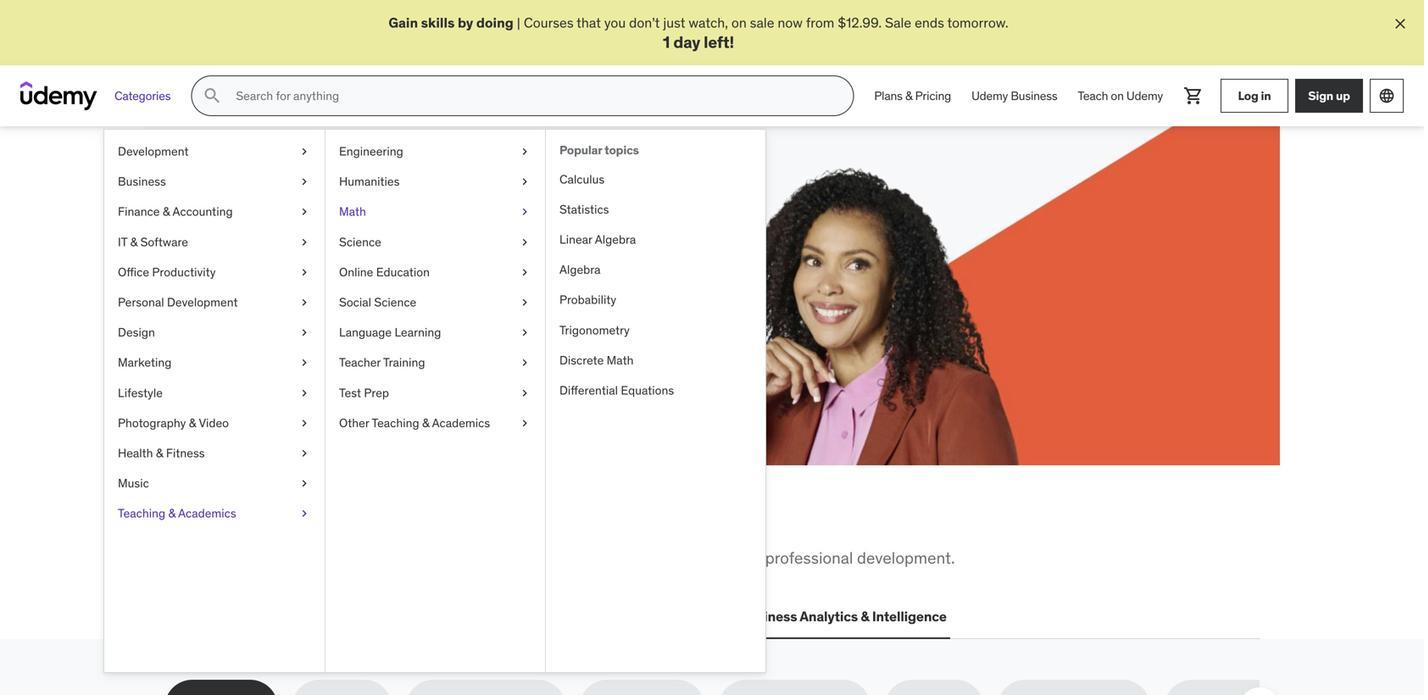 Task type: vqa. For each thing, say whether or not it's contained in the screenshot.
the top 'this'
no



Task type: describe. For each thing, give the bounding box(es) containing it.
discrete math
[[560, 353, 634, 368]]

|
[[517, 14, 521, 31]]

equations
[[621, 383, 674, 398]]

ends for |
[[915, 14, 944, 31]]

well-
[[666, 548, 701, 568]]

it for it certifications
[[304, 608, 316, 625]]

succeed
[[439, 200, 545, 235]]

teacher training link
[[326, 348, 545, 378]]

other teaching & academics link
[[326, 408, 545, 438]]

test prep
[[339, 385, 389, 401]]

learn, practice, succeed (and save) courses for every skill in your learning journey, starting at $12.99. sale ends tomorrow.
[[226, 200, 555, 312]]

Search for anything text field
[[233, 82, 833, 110]]

save)
[[290, 234, 357, 269]]

for
[[279, 276, 295, 293]]

in inside learn, practice, succeed (and save) courses for every skill in your learning journey, starting at $12.99. sale ends tomorrow.
[[361, 276, 372, 293]]

linear algebra
[[560, 232, 636, 247]]

personal development link
[[104, 288, 325, 318]]

1 udemy from the left
[[972, 88, 1008, 103]]

social science link
[[326, 288, 545, 318]]

xsmall image for design
[[298, 324, 311, 341]]

business analytics & intelligence button
[[737, 597, 950, 637]]

submit search image
[[202, 86, 222, 106]]

popular
[[560, 143, 602, 158]]

tomorrow. for save)
[[350, 295, 412, 312]]

education
[[376, 265, 430, 280]]

all the skills you need in one place from critical workplace skills to technical topics, our catalog supports well-rounded professional development.
[[164, 505, 955, 568]]

it & software link
[[104, 227, 325, 257]]

1 vertical spatial on
[[1111, 88, 1124, 103]]

engineering
[[339, 144, 403, 159]]

other teaching & academics
[[339, 415, 490, 431]]

topics,
[[462, 548, 510, 568]]

science for data
[[548, 608, 599, 625]]

supports
[[598, 548, 662, 568]]

xsmall image for marketing
[[298, 355, 311, 371]]

xsmall image for photography & video
[[298, 415, 311, 432]]

0 horizontal spatial academics
[[178, 506, 236, 521]]

linear algebra link
[[546, 225, 766, 255]]

$12.99. for save)
[[241, 295, 285, 312]]

from
[[806, 14, 835, 31]]

online education link
[[326, 257, 545, 288]]

algebra link
[[546, 255, 766, 285]]

lifestyle link
[[104, 378, 325, 408]]

up
[[1336, 88, 1350, 103]]

test prep link
[[326, 378, 545, 408]]

trigonometry link
[[546, 315, 766, 346]]

it & software
[[118, 234, 188, 250]]

music
[[118, 476, 149, 491]]

categories
[[114, 88, 171, 103]]

finance & accounting
[[118, 204, 233, 219]]

humanities link
[[326, 167, 545, 197]]

development link
[[104, 137, 325, 167]]

differential equations link
[[546, 376, 766, 406]]

& for software
[[130, 234, 138, 250]]

online
[[339, 265, 373, 280]]

0 vertical spatial teaching
[[372, 415, 419, 431]]

close image
[[1392, 15, 1409, 32]]

xsmall image for personal development
[[298, 294, 311, 311]]

business link
[[104, 167, 325, 197]]

catalog
[[541, 548, 595, 568]]

test
[[339, 385, 361, 401]]

shopping cart with 0 items image
[[1184, 86, 1204, 106]]

you inside all the skills you need in one place from critical workplace skills to technical topics, our catalog supports well-rounded professional development.
[[335, 505, 383, 541]]

data
[[516, 608, 545, 625]]

learning
[[405, 276, 454, 293]]

need
[[388, 505, 453, 541]]

skill
[[334, 276, 358, 293]]

design
[[118, 325, 155, 340]]

pricing
[[915, 88, 951, 103]]

business for business analytics & intelligence
[[740, 608, 797, 625]]

video
[[199, 415, 229, 431]]

xsmall image for social science
[[518, 294, 532, 311]]

business for business
[[118, 174, 166, 189]]

design link
[[104, 318, 325, 348]]

math link
[[326, 197, 545, 227]]

business analytics & intelligence
[[740, 608, 947, 625]]

xsmall image for music
[[298, 475, 311, 492]]

engineering link
[[326, 137, 545, 167]]

language
[[339, 325, 392, 340]]

xsmall image for lifestyle
[[298, 385, 311, 401]]

probability
[[560, 292, 616, 308]]

at
[[226, 295, 237, 312]]

xsmall image for health & fitness
[[298, 445, 311, 462]]

categories button
[[104, 76, 181, 116]]

marketing link
[[104, 348, 325, 378]]

gain skills by doing | courses that you don't just watch, on sale now from $12.99. sale ends tomorrow. 1 day left!
[[389, 14, 1009, 52]]

xsmall image for language learning
[[518, 324, 532, 341]]

udemy image
[[20, 82, 97, 110]]

lifestyle
[[118, 385, 163, 401]]

the
[[209, 505, 252, 541]]

xsmall image for engineering
[[518, 143, 532, 160]]

teach on udemy link
[[1068, 76, 1173, 116]]

our
[[514, 548, 537, 568]]

on inside gain skills by doing | courses that you don't just watch, on sale now from $12.99. sale ends tomorrow. 1 day left!
[[732, 14, 747, 31]]

photography & video
[[118, 415, 229, 431]]

courses for (and
[[226, 276, 275, 293]]

2 udemy from the left
[[1127, 88, 1163, 103]]

gain
[[389, 14, 418, 31]]

1 horizontal spatial math
[[607, 353, 634, 368]]

office
[[118, 265, 149, 280]]

learning
[[395, 325, 441, 340]]

science for social
[[374, 295, 416, 310]]

xsmall image for finance & accounting
[[298, 204, 311, 220]]

0 vertical spatial development
[[118, 144, 189, 159]]

software
[[140, 234, 188, 250]]

2 vertical spatial skills
[[336, 548, 372, 568]]

in inside all the skills you need in one place from critical workplace skills to technical topics, our catalog supports well-rounded professional development.
[[458, 505, 484, 541]]

data science
[[516, 608, 599, 625]]

productivity
[[152, 265, 216, 280]]

choose a language image
[[1378, 87, 1395, 104]]



Task type: locate. For each thing, give the bounding box(es) containing it.
xsmall image inside language learning link
[[518, 324, 532, 341]]

1 vertical spatial $12.99.
[[241, 295, 285, 312]]

tomorrow. inside learn, practice, succeed (and save) courses for every skill in your learning journey, starting at $12.99. sale ends tomorrow.
[[350, 295, 412, 312]]

sale inside gain skills by doing | courses that you don't just watch, on sale now from $12.99. sale ends tomorrow. 1 day left!
[[885, 14, 912, 31]]

xsmall image inside development link
[[298, 143, 311, 160]]

xsmall image inside other teaching & academics link
[[518, 415, 532, 432]]

you inside gain skills by doing | courses that you don't just watch, on sale now from $12.99. sale ends tomorrow. 1 day left!
[[604, 14, 626, 31]]

1 vertical spatial tomorrow.
[[350, 295, 412, 312]]

xsmall image inside marketing link
[[298, 355, 311, 371]]

xsmall image for science
[[518, 234, 532, 251]]

xsmall image for teacher training
[[518, 355, 532, 371]]

personal
[[118, 295, 164, 310]]

journey,
[[457, 276, 505, 293]]

2 vertical spatial science
[[548, 608, 599, 625]]

0 vertical spatial sale
[[885, 14, 912, 31]]

xsmall image for development
[[298, 143, 311, 160]]

0 vertical spatial science
[[339, 234, 381, 250]]

it for it & software
[[118, 234, 127, 250]]

xsmall image inside design link
[[298, 324, 311, 341]]

0 vertical spatial ends
[[915, 14, 944, 31]]

xsmall image for humanities
[[518, 174, 532, 190]]

0 vertical spatial skills
[[421, 14, 455, 31]]

xsmall image inside engineering link
[[518, 143, 532, 160]]

& for accounting
[[163, 204, 170, 219]]

xsmall image inside "teacher training" link
[[518, 355, 532, 371]]

xsmall image for business
[[298, 174, 311, 190]]

xsmall image inside the health & fitness link
[[298, 445, 311, 462]]

udemy
[[972, 88, 1008, 103], [1127, 88, 1163, 103]]

1 horizontal spatial tomorrow.
[[947, 14, 1009, 31]]

1 horizontal spatial on
[[1111, 88, 1124, 103]]

finance
[[118, 204, 160, 219]]

0 horizontal spatial courses
[[226, 276, 275, 293]]

xsmall image inside it & software link
[[298, 234, 311, 251]]

1 vertical spatial skills
[[257, 505, 330, 541]]

0 vertical spatial tomorrow.
[[947, 14, 1009, 31]]

xsmall image for online education
[[518, 264, 532, 281]]

sign up link
[[1295, 79, 1363, 113]]

academics down test prep link
[[432, 415, 490, 431]]

linear
[[560, 232, 592, 247]]

1 vertical spatial academics
[[178, 506, 236, 521]]

0 horizontal spatial sale
[[288, 295, 314, 312]]

algebra
[[595, 232, 636, 247], [560, 262, 601, 277]]

calculus
[[560, 172, 605, 187]]

udemy business link
[[961, 76, 1068, 116]]

1 horizontal spatial courses
[[524, 14, 574, 31]]

0 vertical spatial you
[[604, 14, 626, 31]]

ends inside learn, practice, succeed (and save) courses for every skill in your learning journey, starting at $12.99. sale ends tomorrow.
[[318, 295, 347, 312]]

language learning
[[339, 325, 441, 340]]

every
[[298, 276, 331, 293]]

0 vertical spatial it
[[118, 234, 127, 250]]

teaching & academics link
[[104, 499, 325, 529]]

1 horizontal spatial you
[[604, 14, 626, 31]]

$12.99.
[[838, 14, 882, 31], [241, 295, 285, 312]]

1 horizontal spatial in
[[458, 505, 484, 541]]

social
[[339, 295, 371, 310]]

0 horizontal spatial teaching
[[118, 506, 165, 521]]

xsmall image
[[518, 143, 532, 160], [298, 174, 311, 190], [518, 174, 532, 190], [518, 204, 532, 220], [298, 234, 311, 251], [518, 234, 532, 251], [518, 264, 532, 281], [298, 324, 311, 341], [518, 355, 532, 371], [298, 385, 311, 401], [518, 415, 532, 432], [298, 445, 311, 462]]

science inside button
[[548, 608, 599, 625]]

on
[[732, 14, 747, 31], [1111, 88, 1124, 103]]

it
[[118, 234, 127, 250], [304, 608, 316, 625]]

xsmall image inside 'social science' link
[[518, 294, 532, 311]]

music link
[[104, 469, 325, 499]]

in right skill
[[361, 276, 372, 293]]

from
[[164, 548, 202, 568]]

& for fitness
[[156, 446, 163, 461]]

xsmall image for teaching & academics
[[298, 506, 311, 522]]

2 vertical spatial business
[[740, 608, 797, 625]]

courses for doing
[[524, 14, 574, 31]]

business left analytics
[[740, 608, 797, 625]]

xsmall image for math
[[518, 204, 532, 220]]

health & fitness link
[[104, 438, 325, 469]]

1 horizontal spatial $12.99.
[[838, 14, 882, 31]]

xsmall image inside music link
[[298, 475, 311, 492]]

finance & accounting link
[[104, 197, 325, 227]]

$12.99. inside gain skills by doing | courses that you don't just watch, on sale now from $12.99. sale ends tomorrow. 1 day left!
[[838, 14, 882, 31]]

ends up pricing
[[915, 14, 944, 31]]

& for video
[[189, 415, 196, 431]]

sale
[[885, 14, 912, 31], [288, 295, 314, 312]]

$12.99. inside learn, practice, succeed (and save) courses for every skill in your learning journey, starting at $12.99. sale ends tomorrow.
[[241, 295, 285, 312]]

in up topics,
[[458, 505, 484, 541]]

0 horizontal spatial ends
[[318, 295, 347, 312]]

left!
[[704, 32, 734, 52]]

xsmall image inside science link
[[518, 234, 532, 251]]

intelligence
[[872, 608, 947, 625]]

science down your
[[374, 295, 416, 310]]

watch,
[[689, 14, 728, 31]]

by
[[458, 14, 473, 31]]

teach
[[1078, 88, 1108, 103]]

log
[[1238, 88, 1259, 103]]

& right plans
[[905, 88, 913, 103]]

accounting
[[173, 204, 233, 219]]

algebra right linear
[[595, 232, 636, 247]]

personal development
[[118, 295, 238, 310]]

tomorrow. up udemy business
[[947, 14, 1009, 31]]

& down test prep link
[[422, 415, 429, 431]]

doing
[[476, 14, 514, 31]]

2 horizontal spatial business
[[1011, 88, 1058, 103]]

teacher training
[[339, 355, 425, 370]]

development down categories dropdown button at the top left of the page
[[118, 144, 189, 159]]

$12.99. down 'for'
[[241, 295, 285, 312]]

math element
[[545, 130, 766, 672]]

& left video
[[189, 415, 196, 431]]

xsmall image
[[298, 143, 311, 160], [298, 204, 311, 220], [298, 264, 311, 281], [298, 294, 311, 311], [518, 294, 532, 311], [518, 324, 532, 341], [298, 355, 311, 371], [518, 385, 532, 401], [298, 415, 311, 432], [298, 475, 311, 492], [298, 506, 311, 522]]

differential equations
[[560, 383, 674, 398]]

algebra down linear
[[560, 262, 601, 277]]

teaching
[[372, 415, 419, 431], [118, 506, 165, 521]]

0 vertical spatial on
[[732, 14, 747, 31]]

teacher
[[339, 355, 381, 370]]

sale for save)
[[288, 295, 314, 312]]

0 horizontal spatial in
[[361, 276, 372, 293]]

in right log
[[1261, 88, 1271, 103]]

& up office
[[130, 234, 138, 250]]

udemy right pricing
[[972, 88, 1008, 103]]

your
[[376, 276, 402, 293]]

courses up 'at'
[[226, 276, 275, 293]]

1 horizontal spatial it
[[304, 608, 316, 625]]

place
[[543, 505, 613, 541]]

0 vertical spatial in
[[1261, 88, 1271, 103]]

xsmall image for test prep
[[518, 385, 532, 401]]

xsmall image inside the business link
[[298, 174, 311, 190]]

& inside "link"
[[189, 415, 196, 431]]

xsmall image for other teaching & academics
[[518, 415, 532, 432]]

marketing
[[118, 355, 172, 370]]

it left certifications
[[304, 608, 316, 625]]

0 vertical spatial courses
[[524, 14, 574, 31]]

sale up plans
[[885, 14, 912, 31]]

skills up workplace
[[257, 505, 330, 541]]

teaching down music
[[118, 506, 165, 521]]

differential
[[560, 383, 618, 398]]

xsmall image inside finance & accounting link
[[298, 204, 311, 220]]

business inside button
[[740, 608, 797, 625]]

you
[[604, 14, 626, 31], [335, 505, 383, 541]]

learn,
[[226, 200, 314, 235]]

sale inside learn, practice, succeed (and save) courses for every skill in your learning journey, starting at $12.99. sale ends tomorrow.
[[288, 295, 314, 312]]

0 vertical spatial business
[[1011, 88, 1058, 103]]

practice,
[[318, 200, 434, 235]]

0 horizontal spatial skills
[[257, 505, 330, 541]]

1 vertical spatial in
[[361, 276, 372, 293]]

skills
[[421, 14, 455, 31], [257, 505, 330, 541], [336, 548, 372, 568]]

1 vertical spatial ends
[[318, 295, 347, 312]]

ends inside gain skills by doing | courses that you don't just watch, on sale now from $12.99. sale ends tomorrow. 1 day left!
[[915, 14, 944, 31]]

sale down the every
[[288, 295, 314, 312]]

1 horizontal spatial teaching
[[372, 415, 419, 431]]

language learning link
[[326, 318, 545, 348]]

don't
[[629, 14, 660, 31]]

rounded
[[701, 548, 761, 568]]

on left sale
[[732, 14, 747, 31]]

0 vertical spatial $12.99.
[[838, 14, 882, 31]]

workplace
[[258, 548, 332, 568]]

math inside "link"
[[339, 204, 366, 219]]

& up from on the bottom left
[[168, 506, 176, 521]]

tomorrow. down your
[[350, 295, 412, 312]]

xsmall image for it & software
[[298, 234, 311, 251]]

0 horizontal spatial math
[[339, 204, 366, 219]]

(and
[[226, 234, 285, 269]]

courses right |
[[524, 14, 574, 31]]

plans
[[874, 88, 903, 103]]

& for pricing
[[905, 88, 913, 103]]

ends for save)
[[318, 295, 347, 312]]

1 horizontal spatial skills
[[336, 548, 372, 568]]

popular topics
[[560, 143, 639, 158]]

xsmall image inside office productivity link
[[298, 264, 311, 281]]

1 horizontal spatial ends
[[915, 14, 944, 31]]

0 vertical spatial algebra
[[595, 232, 636, 247]]

courses inside gain skills by doing | courses that you don't just watch, on sale now from $12.99. sale ends tomorrow. 1 day left!
[[524, 14, 574, 31]]

ends down skill
[[318, 295, 347, 312]]

prep
[[364, 385, 389, 401]]

1 vertical spatial math
[[607, 353, 634, 368]]

statistics link
[[546, 195, 766, 225]]

development down office productivity link
[[167, 295, 238, 310]]

business up finance
[[118, 174, 166, 189]]

math up the differential equations
[[607, 353, 634, 368]]

0 horizontal spatial tomorrow.
[[350, 295, 412, 312]]

that
[[577, 14, 601, 31]]

plans & pricing
[[874, 88, 951, 103]]

certifications
[[319, 608, 405, 625]]

0 horizontal spatial it
[[118, 234, 127, 250]]

1 vertical spatial business
[[118, 174, 166, 189]]

social science
[[339, 295, 416, 310]]

1
[[663, 32, 670, 52]]

xsmall image inside 'photography & video' "link"
[[298, 415, 311, 432]]

it inside button
[[304, 608, 316, 625]]

xsmall image inside "teaching & academics" link
[[298, 506, 311, 522]]

udemy left shopping cart with 0 items icon
[[1127, 88, 1163, 103]]

xsmall image inside humanities link
[[518, 174, 532, 190]]

& right finance
[[163, 204, 170, 219]]

& inside button
[[861, 608, 869, 625]]

1 vertical spatial courses
[[226, 276, 275, 293]]

0 vertical spatial academics
[[432, 415, 490, 431]]

analytics
[[800, 608, 858, 625]]

skills left to
[[336, 548, 372, 568]]

xsmall image inside test prep link
[[518, 385, 532, 401]]

math
[[339, 204, 366, 219], [607, 353, 634, 368]]

0 horizontal spatial business
[[118, 174, 166, 189]]

tomorrow. for |
[[947, 14, 1009, 31]]

xsmall image inside 'personal development' link
[[298, 294, 311, 311]]

calculus link
[[546, 164, 766, 195]]

1 vertical spatial development
[[167, 295, 238, 310]]

starting
[[508, 276, 555, 293]]

1 horizontal spatial business
[[740, 608, 797, 625]]

science right "data"
[[548, 608, 599, 625]]

business
[[1011, 88, 1058, 103], [118, 174, 166, 189], [740, 608, 797, 625]]

skills left by
[[421, 14, 455, 31]]

it certifications button
[[301, 597, 408, 637]]

courses inside learn, practice, succeed (and save) courses for every skill in your learning journey, starting at $12.99. sale ends tomorrow.
[[226, 276, 275, 293]]

science up online
[[339, 234, 381, 250]]

1 vertical spatial sale
[[288, 295, 314, 312]]

courses
[[524, 14, 574, 31], [226, 276, 275, 293]]

1 vertical spatial science
[[374, 295, 416, 310]]

1 horizontal spatial sale
[[885, 14, 912, 31]]

sale for |
[[885, 14, 912, 31]]

topics
[[605, 143, 639, 158]]

1 vertical spatial teaching
[[118, 506, 165, 521]]

you right that
[[604, 14, 626, 31]]

1 vertical spatial you
[[335, 505, 383, 541]]

xsmall image inside the online education link
[[518, 264, 532, 281]]

it up office
[[118, 234, 127, 250]]

academics
[[432, 415, 490, 431], [178, 506, 236, 521]]

you up to
[[335, 505, 383, 541]]

& right analytics
[[861, 608, 869, 625]]

office productivity
[[118, 265, 216, 280]]

1 horizontal spatial academics
[[432, 415, 490, 431]]

trigonometry
[[560, 323, 630, 338]]

0 horizontal spatial on
[[732, 14, 747, 31]]

teaching down prep
[[372, 415, 419, 431]]

1 vertical spatial it
[[304, 608, 316, 625]]

academics down music link
[[178, 506, 236, 521]]

photography
[[118, 415, 186, 431]]

professional
[[765, 548, 853, 568]]

business left teach at top right
[[1011, 88, 1058, 103]]

xsmall image inside math "link"
[[518, 204, 532, 220]]

$12.99. right from at right top
[[838, 14, 882, 31]]

2 horizontal spatial in
[[1261, 88, 1271, 103]]

tomorrow. inside gain skills by doing | courses that you don't just watch, on sale now from $12.99. sale ends tomorrow. 1 day left!
[[947, 14, 1009, 31]]

ends
[[915, 14, 944, 31], [318, 295, 347, 312]]

0 vertical spatial math
[[339, 204, 366, 219]]

xsmall image inside lifestyle link
[[298, 385, 311, 401]]

statistics
[[560, 202, 609, 217]]

critical
[[206, 548, 254, 568]]

& for academics
[[168, 506, 176, 521]]

on right teach at top right
[[1111, 88, 1124, 103]]

math down humanities
[[339, 204, 366, 219]]

xsmall image for office productivity
[[298, 264, 311, 281]]

all
[[164, 505, 204, 541]]

0 horizontal spatial $12.99.
[[241, 295, 285, 312]]

skills inside gain skills by doing | courses that you don't just watch, on sale now from $12.99. sale ends tomorrow. 1 day left!
[[421, 14, 455, 31]]

2 vertical spatial in
[[458, 505, 484, 541]]

$12.99. for |
[[838, 14, 882, 31]]

0 horizontal spatial udemy
[[972, 88, 1008, 103]]

&
[[905, 88, 913, 103], [163, 204, 170, 219], [130, 234, 138, 250], [189, 415, 196, 431], [422, 415, 429, 431], [156, 446, 163, 461], [168, 506, 176, 521], [861, 608, 869, 625]]

0 horizontal spatial you
[[335, 505, 383, 541]]

2 horizontal spatial skills
[[421, 14, 455, 31]]

& right health
[[156, 446, 163, 461]]

1 vertical spatial algebra
[[560, 262, 601, 277]]

1 horizontal spatial udemy
[[1127, 88, 1163, 103]]



